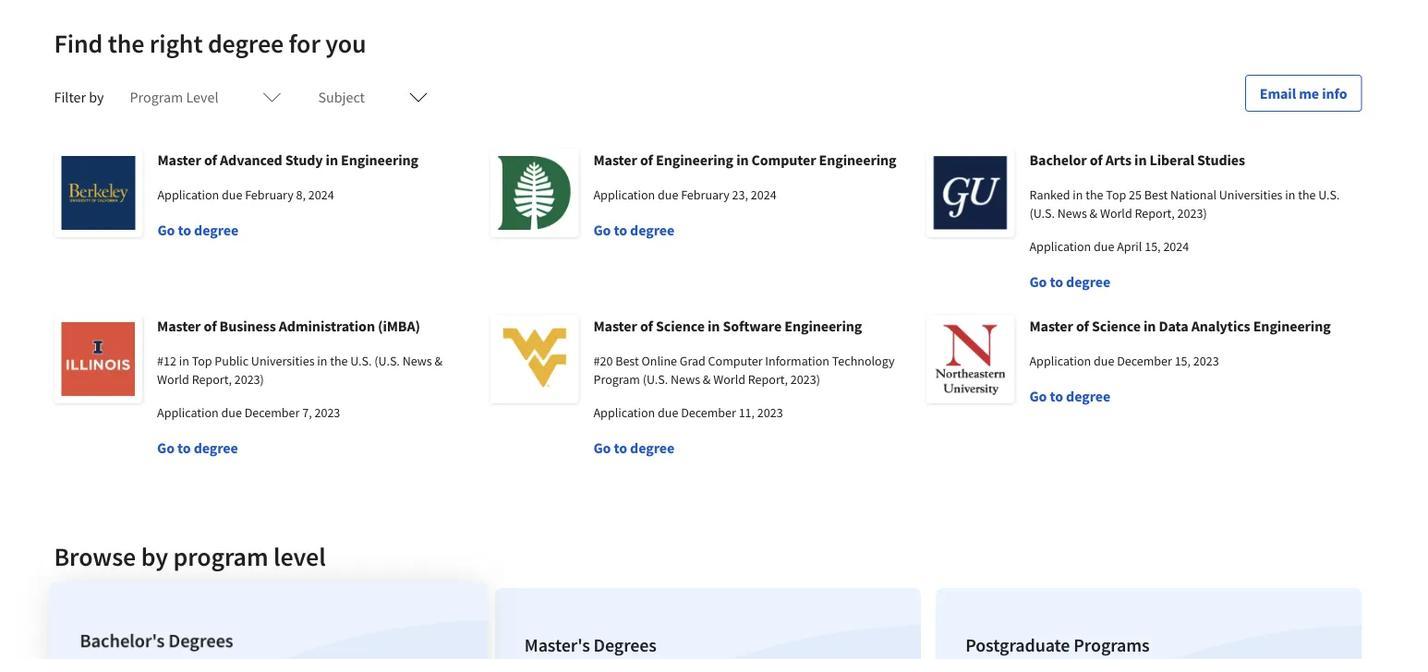 Task type: describe. For each thing, give the bounding box(es) containing it.
postgraduate programs
[[966, 634, 1150, 657]]

2024 for computer
[[751, 187, 777, 203]]

degrees for bachelor's degrees
[[169, 632, 233, 655]]

news for master of business administration (imba)
[[403, 353, 432, 370]]

(u.s. for master of business administration (imba)
[[375, 353, 400, 370]]

#12
[[157, 353, 176, 370]]

23,
[[732, 187, 748, 203]]

programs
[[1074, 634, 1150, 657]]

go down #20
[[594, 439, 611, 457]]

& for master of science in software engineering
[[703, 371, 711, 388]]

right
[[150, 27, 203, 60]]

engineering for computer
[[819, 151, 897, 169]]

8,
[[296, 187, 306, 203]]

universities inside #12 in top public universities in the u.s. (u.s. news & world report, 2023)
[[251, 353, 315, 370]]

email
[[1260, 84, 1296, 103]]

2023) for master of business administration (imba)
[[234, 371, 264, 388]]

science for data
[[1092, 317, 1141, 335]]

info
[[1322, 84, 1348, 103]]

world inside ranked in the top 25 best national universities in the u.s. (u.s. news & world report, 2023)
[[1100, 205, 1132, 222]]

west virginia university image
[[490, 315, 579, 404]]

go to degree down application due december 11, 2023
[[594, 439, 675, 457]]

(u.s. for master of science in software engineering
[[643, 371, 668, 388]]

ranked in the top 25 best national universities in the u.s. (u.s. news & world report, 2023)
[[1030, 187, 1340, 222]]

master of science in data analytics engineering
[[1030, 317, 1331, 335]]

december for master of science in software engineering
[[681, 405, 736, 421]]

11,
[[739, 405, 755, 421]]

report, inside ranked in the top 25 best national universities in the u.s. (u.s. news & world report, 2023)
[[1135, 205, 1175, 222]]

february for advanced
[[245, 187, 294, 203]]

science for software
[[656, 317, 705, 335]]

browse by program level
[[54, 541, 326, 573]]

program inside dropdown button
[[130, 88, 183, 106]]

u.s. inside ranked in the top 25 best national universities in the u.s. (u.s. news & world report, 2023)
[[1319, 187, 1340, 203]]

filter
[[54, 88, 86, 106]]

(imba)
[[378, 317, 420, 335]]

application for application due february 23, 2024
[[594, 187, 655, 203]]

of for master of business administration (imba)
[[204, 317, 217, 335]]

(u.s. inside ranked in the top 25 best national universities in the u.s. (u.s. news & world report, 2023)
[[1030, 205, 1055, 222]]

7,
[[302, 405, 312, 421]]

due for application due february 8, 2024
[[222, 187, 242, 203]]

#12 in top public universities in the u.s. (u.s. news & world report, 2023)
[[157, 353, 443, 388]]

2023 for master of business administration (imba)
[[315, 405, 340, 421]]

top inside ranked in the top 25 best national universities in the u.s. (u.s. news & world report, 2023)
[[1106, 187, 1126, 203]]

you
[[325, 27, 366, 60]]

bachelor's degrees list
[[47, 581, 1370, 660]]

program level button
[[119, 75, 292, 119]]

to down application due february 23, 2024
[[614, 221, 627, 239]]

report, for master of business administration (imba)
[[192, 371, 232, 388]]

master for master of business administration (imba)
[[157, 317, 201, 335]]

application due april 15, 2024
[[1030, 238, 1189, 255]]

to down application due december 15, 2023
[[1050, 387, 1063, 406]]

go down application due april 15, 2024
[[1030, 273, 1047, 291]]

master for master of science in data analytics engineering
[[1030, 317, 1073, 335]]

of for master of science in software engineering
[[640, 317, 653, 335]]

master's degrees link
[[495, 589, 921, 660]]

find
[[54, 27, 103, 60]]

february for engineering
[[681, 187, 730, 203]]

bachelor of arts in liberal studies
[[1030, 151, 1245, 169]]

national
[[1171, 187, 1217, 203]]

administration
[[279, 317, 375, 335]]

ranked
[[1030, 187, 1070, 203]]

15, for april
[[1145, 238, 1161, 255]]

degree down application due december 11, 2023
[[630, 439, 675, 457]]

go right dartmouth college image
[[594, 221, 611, 239]]

study
[[285, 151, 323, 169]]

15, for december
[[1175, 353, 1191, 370]]

computer for in
[[752, 151, 816, 169]]

advanced
[[220, 151, 282, 169]]

master for master of engineering in computer engineering
[[594, 151, 637, 169]]

bachelor
[[1030, 151, 1087, 169]]

#20
[[594, 353, 613, 370]]

december for master of business administration (imba)
[[245, 405, 300, 421]]

arts
[[1106, 151, 1132, 169]]

due for application due december 11, 2023
[[658, 405, 678, 421]]

postgraduate
[[966, 634, 1070, 657]]

of for master of advanced study in engineering
[[204, 151, 217, 169]]

go to degree down application due february 8, 2024
[[158, 221, 238, 239]]

master for master of advanced study in engineering
[[158, 151, 201, 169]]

master's degrees
[[525, 634, 657, 657]]

application due february 23, 2024
[[594, 187, 777, 203]]

find the right degree for you
[[54, 27, 366, 60]]

postgraduate programs link
[[936, 589, 1362, 660]]

email me info button
[[1245, 75, 1362, 112]]

dartmouth college image
[[490, 149, 579, 237]]

studies
[[1197, 151, 1245, 169]]

2023) inside ranked in the top 25 best national universities in the u.s. (u.s. news & world report, 2023)
[[1178, 205, 1207, 222]]

application due december 11, 2023
[[594, 405, 783, 421]]

degree down application due december 7, 2023
[[194, 439, 238, 457]]

2023) for master of science in software engineering
[[791, 371, 820, 388]]

25
[[1129, 187, 1142, 203]]

application for application due december 15, 2023
[[1030, 353, 1091, 370]]

master for master of science in software engineering
[[594, 317, 637, 335]]

business
[[220, 317, 276, 335]]

subject
[[318, 88, 365, 106]]

go to degree down application due december 7, 2023
[[157, 439, 238, 457]]

top inside #12 in top public universities in the u.s. (u.s. news & world report, 2023)
[[192, 353, 212, 370]]

application for application due april 15, 2024
[[1030, 238, 1091, 255]]

universities inside ranked in the top 25 best national universities in the u.s. (u.s. news & world report, 2023)
[[1219, 187, 1283, 203]]

georgetown university image
[[926, 149, 1015, 237]]

by for filter
[[89, 88, 104, 106]]

due for application due december 15, 2023
[[1094, 353, 1115, 370]]

april
[[1117, 238, 1142, 255]]

filter by
[[54, 88, 104, 106]]

of for bachelor of arts in liberal studies
[[1090, 151, 1103, 169]]

2 horizontal spatial 2024
[[1164, 238, 1189, 255]]

degree down application due february 8, 2024
[[194, 221, 238, 239]]

bachelor's degrees
[[82, 632, 233, 655]]

by for browse
[[141, 541, 168, 573]]

liberal
[[1150, 151, 1195, 169]]

email me info
[[1260, 84, 1348, 103]]



Task type: vqa. For each thing, say whether or not it's contained in the screenshot.
(u.s. inside the #20 Best Online Grad Computer Information Technology Program (U.S. News & World Report, 2023)
yes



Task type: locate. For each thing, give the bounding box(es) containing it.
world down #12
[[157, 371, 189, 388]]

master's
[[525, 634, 590, 657]]

world for master of business administration (imba)
[[157, 371, 189, 388]]

& inside the #20 best online grad computer information technology program (u.s. news & world report, 2023)
[[703, 371, 711, 388]]

2 horizontal spatial report,
[[1135, 205, 1175, 222]]

program inside the #20 best online grad computer information technology program (u.s. news & world report, 2023)
[[594, 371, 640, 388]]

0 vertical spatial best
[[1145, 187, 1168, 203]]

0 vertical spatial 15,
[[1145, 238, 1161, 255]]

1 horizontal spatial news
[[671, 371, 700, 388]]

program level
[[130, 88, 218, 106]]

report, down 25
[[1135, 205, 1175, 222]]

world up 11,
[[713, 371, 746, 388]]

news down (imba)
[[403, 353, 432, 370]]

1 horizontal spatial by
[[141, 541, 168, 573]]

due down advanced
[[222, 187, 242, 203]]

2024 right 8,
[[308, 187, 334, 203]]

1 horizontal spatial degrees
[[594, 634, 657, 657]]

1 horizontal spatial program
[[594, 371, 640, 388]]

universities
[[1219, 187, 1283, 203], [251, 353, 315, 370]]

report, inside the #20 best online grad computer information technology program (u.s. news & world report, 2023)
[[748, 371, 788, 388]]

1 vertical spatial universities
[[251, 353, 315, 370]]

application due december 15, 2023
[[1030, 353, 1219, 370]]

u.s. inside #12 in top public universities in the u.s. (u.s. news & world report, 2023)
[[350, 353, 372, 370]]

of
[[204, 151, 217, 169], [640, 151, 653, 169], [1090, 151, 1103, 169], [204, 317, 217, 335], [640, 317, 653, 335], [1076, 317, 1089, 335]]

0 horizontal spatial report,
[[192, 371, 232, 388]]

top left 25
[[1106, 187, 1126, 203]]

world down 25
[[1100, 205, 1132, 222]]

grad
[[680, 353, 706, 370]]

(u.s.
[[1030, 205, 1055, 222], [375, 353, 400, 370], [643, 371, 668, 388]]

0 horizontal spatial 2023)
[[234, 371, 264, 388]]

1 horizontal spatial &
[[703, 371, 711, 388]]

2 science from the left
[[1092, 317, 1141, 335]]

1 horizontal spatial december
[[681, 405, 736, 421]]

in
[[326, 151, 338, 169], [736, 151, 749, 169], [1135, 151, 1147, 169], [1073, 187, 1083, 203], [1285, 187, 1296, 203], [708, 317, 720, 335], [1144, 317, 1156, 335], [179, 353, 189, 370], [317, 353, 327, 370]]

degrees
[[169, 632, 233, 655], [594, 634, 657, 657]]

best inside the #20 best online grad computer information technology program (u.s. news & world report, 2023)
[[615, 353, 639, 370]]

by right 'filter'
[[89, 88, 104, 106]]

1 vertical spatial program
[[594, 371, 640, 388]]

0 horizontal spatial &
[[435, 353, 443, 370]]

program
[[130, 88, 183, 106], [594, 371, 640, 388]]

news down grad
[[671, 371, 700, 388]]

computer inside the #20 best online grad computer information technology program (u.s. news & world report, 2023)
[[708, 353, 763, 370]]

university of california, berkeley image
[[54, 149, 143, 237]]

2 horizontal spatial news
[[1058, 205, 1087, 222]]

world inside #12 in top public universities in the u.s. (u.s. news & world report, 2023)
[[157, 371, 189, 388]]

due for application due february 23, 2024
[[658, 187, 678, 203]]

information
[[765, 353, 830, 370]]

technology
[[832, 353, 895, 370]]

master of business administration (imba)
[[157, 317, 420, 335]]

0 vertical spatial news
[[1058, 205, 1087, 222]]

to down application due december 11, 2023
[[614, 439, 627, 457]]

report, for master of science in software engineering
[[748, 371, 788, 388]]

2 vertical spatial (u.s.
[[643, 371, 668, 388]]

application right northeastern university image
[[1030, 353, 1091, 370]]

due down online
[[658, 405, 678, 421]]

december down data at the right of the page
[[1117, 353, 1172, 370]]

2023 right 7,
[[315, 405, 340, 421]]

the
[[108, 27, 144, 60], [1086, 187, 1104, 203], [1298, 187, 1316, 203], [330, 353, 348, 370]]

1 horizontal spatial universities
[[1219, 187, 1283, 203]]

0 vertical spatial top
[[1106, 187, 1126, 203]]

0 vertical spatial by
[[89, 88, 104, 106]]

application for application due february 8, 2024
[[158, 187, 219, 203]]

application right university of california, berkeley image
[[158, 187, 219, 203]]

& inside ranked in the top 25 best national universities in the u.s. (u.s. news & world report, 2023)
[[1090, 205, 1098, 222]]

degrees right master's
[[594, 634, 657, 657]]

2024 for in
[[308, 187, 334, 203]]

1 vertical spatial &
[[435, 353, 443, 370]]

1 horizontal spatial 2023
[[757, 405, 783, 421]]

of up application due february 23, 2024
[[640, 151, 653, 169]]

2023) inside #12 in top public universities in the u.s. (u.s. news & world report, 2023)
[[234, 371, 264, 388]]

1 horizontal spatial february
[[681, 187, 730, 203]]

1 horizontal spatial 15,
[[1175, 353, 1191, 370]]

2023 right 11,
[[757, 405, 783, 421]]

master up application due february 23, 2024
[[594, 151, 637, 169]]

of up online
[[640, 317, 653, 335]]

level
[[186, 88, 218, 106]]

master
[[158, 151, 201, 169], [594, 151, 637, 169], [157, 317, 201, 335], [594, 317, 637, 335], [1030, 317, 1073, 335]]

world
[[1100, 205, 1132, 222], [157, 371, 189, 388], [713, 371, 746, 388]]

2 horizontal spatial 2023)
[[1178, 205, 1207, 222]]

bachelor's
[[82, 632, 165, 655]]

0 horizontal spatial 2023
[[315, 405, 340, 421]]

master up #12
[[157, 317, 201, 335]]

february left 23,
[[681, 187, 730, 203]]

browse
[[54, 541, 136, 573]]

of left arts
[[1090, 151, 1103, 169]]

2023 for master of science in software engineering
[[757, 405, 783, 421]]

application for application due december 7, 2023
[[157, 405, 219, 421]]

0 horizontal spatial (u.s.
[[375, 353, 400, 370]]

news for master of science in software engineering
[[671, 371, 700, 388]]

public
[[215, 353, 249, 370]]

15, down "master of science in data analytics engineering"
[[1175, 353, 1191, 370]]

report, down information
[[748, 371, 788, 388]]

news inside the #20 best online grad computer information technology program (u.s. news & world report, 2023)
[[671, 371, 700, 388]]

for
[[289, 27, 320, 60]]

by right browse
[[141, 541, 168, 573]]

news
[[1058, 205, 1087, 222], [403, 353, 432, 370], [671, 371, 700, 388]]

0 horizontal spatial program
[[130, 88, 183, 106]]

2024 down ranked in the top 25 best national universities in the u.s. (u.s. news & world report, 2023)
[[1164, 238, 1189, 255]]

0 vertical spatial universities
[[1219, 187, 1283, 203]]

master down program level
[[158, 151, 201, 169]]

2023)
[[1178, 205, 1207, 222], [234, 371, 264, 388], [791, 371, 820, 388]]

master of engineering in computer engineering
[[594, 151, 897, 169]]

0 vertical spatial &
[[1090, 205, 1098, 222]]

to down application due february 8, 2024
[[178, 221, 191, 239]]

2023 down analytics
[[1194, 353, 1219, 370]]

0 horizontal spatial best
[[615, 353, 639, 370]]

1 vertical spatial news
[[403, 353, 432, 370]]

february left 8,
[[245, 187, 294, 203]]

application down ranked
[[1030, 238, 1091, 255]]

december left 7,
[[245, 405, 300, 421]]

2023) down public
[[234, 371, 264, 388]]

1 horizontal spatial 2023)
[[791, 371, 820, 388]]

software
[[723, 317, 782, 335]]

application
[[158, 187, 219, 203], [594, 187, 655, 203], [1030, 238, 1091, 255], [1030, 353, 1091, 370], [157, 405, 219, 421], [594, 405, 655, 421]]

go down #12
[[157, 439, 175, 457]]

world inside the #20 best online grad computer information technology program (u.s. news & world report, 2023)
[[713, 371, 746, 388]]

1 horizontal spatial 2024
[[751, 187, 777, 203]]

best inside ranked in the top 25 best national universities in the u.s. (u.s. news & world report, 2023)
[[1145, 187, 1168, 203]]

best right 25
[[1145, 187, 1168, 203]]

1 horizontal spatial top
[[1106, 187, 1126, 203]]

online
[[642, 353, 677, 370]]

top
[[1106, 187, 1126, 203], [192, 353, 212, 370]]

report,
[[1135, 205, 1175, 222], [192, 371, 232, 388], [748, 371, 788, 388]]

0 horizontal spatial news
[[403, 353, 432, 370]]

master of science in software engineering
[[594, 317, 862, 335]]

due for application due december 7, 2023
[[221, 405, 242, 421]]

2023) down information
[[791, 371, 820, 388]]

& for master of business administration (imba)
[[435, 353, 443, 370]]

degree
[[208, 27, 284, 60], [194, 221, 238, 239], [630, 221, 675, 239], [1066, 273, 1111, 291], [1066, 387, 1111, 406], [194, 439, 238, 457], [630, 439, 675, 457]]

0 horizontal spatial february
[[245, 187, 294, 203]]

december left 11,
[[681, 405, 736, 421]]

0 vertical spatial u.s.
[[1319, 187, 1340, 203]]

2024 right 23,
[[751, 187, 777, 203]]

0 horizontal spatial degrees
[[169, 632, 233, 655]]

top left public
[[192, 353, 212, 370]]

to down application due december 7, 2023
[[177, 439, 191, 457]]

university of illinois at urbana-champaign image
[[54, 315, 142, 404]]

to down application due april 15, 2024
[[1050, 273, 1063, 291]]

application down #20
[[594, 405, 655, 421]]

2 vertical spatial &
[[703, 371, 711, 388]]

news down ranked
[[1058, 205, 1087, 222]]

report, inside #12 in top public universities in the u.s. (u.s. news & world report, 2023)
[[192, 371, 232, 388]]

go to degree down application due december 15, 2023
[[1030, 387, 1111, 406]]

& inside #12 in top public universities in the u.s. (u.s. news & world report, 2023)
[[435, 353, 443, 370]]

go right northeastern university image
[[1030, 387, 1047, 406]]

news inside ranked in the top 25 best national universities in the u.s. (u.s. news & world report, 2023)
[[1058, 205, 1087, 222]]

degree down application due december 15, 2023
[[1066, 387, 1111, 406]]

subject button
[[307, 75, 439, 119]]

application down #12
[[157, 405, 219, 421]]

(u.s. inside #12 in top public universities in the u.s. (u.s. news & world report, 2023)
[[375, 353, 400, 370]]

application for application due december 11, 2023
[[594, 405, 655, 421]]

due left the april
[[1094, 238, 1115, 255]]

northeastern university image
[[926, 315, 1015, 404]]

0 horizontal spatial 15,
[[1145, 238, 1161, 255]]

1 horizontal spatial u.s.
[[1319, 187, 1340, 203]]

2 horizontal spatial (u.s.
[[1030, 205, 1055, 222]]

0 horizontal spatial universities
[[251, 353, 315, 370]]

degree down application due february 23, 2024
[[630, 221, 675, 239]]

program down #20
[[594, 371, 640, 388]]

application due february 8, 2024
[[158, 187, 334, 203]]

u.s.
[[1319, 187, 1340, 203], [350, 353, 372, 370]]

engineering for software
[[785, 317, 862, 335]]

2 horizontal spatial december
[[1117, 353, 1172, 370]]

(u.s. down (imba)
[[375, 353, 400, 370]]

1 science from the left
[[656, 317, 705, 335]]

go right university of california, berkeley image
[[158, 221, 175, 239]]

1 vertical spatial 15,
[[1175, 353, 1191, 370]]

due down "master of science in data analytics engineering"
[[1094, 353, 1115, 370]]

2023) inside the #20 best online grad computer information technology program (u.s. news & world report, 2023)
[[791, 371, 820, 388]]

1 horizontal spatial science
[[1092, 317, 1141, 335]]

analytics
[[1192, 317, 1251, 335]]

of for master of science in data analytics engineering
[[1076, 317, 1089, 335]]

to
[[178, 221, 191, 239], [614, 221, 627, 239], [1050, 273, 1063, 291], [1050, 387, 1063, 406], [177, 439, 191, 457], [614, 439, 627, 457]]

news inside #12 in top public universities in the u.s. (u.s. news & world report, 2023)
[[403, 353, 432, 370]]

degrees right bachelor's
[[169, 632, 233, 655]]

2023) down national
[[1178, 205, 1207, 222]]

0 vertical spatial program
[[130, 88, 183, 106]]

0 vertical spatial (u.s.
[[1030, 205, 1055, 222]]

master up #20
[[594, 317, 637, 335]]

0 vertical spatial computer
[[752, 151, 816, 169]]

0 horizontal spatial u.s.
[[350, 353, 372, 370]]

0 horizontal spatial science
[[656, 317, 705, 335]]

1 vertical spatial (u.s.
[[375, 353, 400, 370]]

0 horizontal spatial top
[[192, 353, 212, 370]]

december
[[1117, 353, 1172, 370], [245, 405, 300, 421], [681, 405, 736, 421]]

go to degree down application due february 23, 2024
[[594, 221, 675, 239]]

go to degree
[[158, 221, 238, 239], [594, 221, 675, 239], [1030, 273, 1111, 291], [1030, 387, 1111, 406], [157, 439, 238, 457], [594, 439, 675, 457]]

0 horizontal spatial world
[[157, 371, 189, 388]]

master of advanced study in engineering
[[158, 151, 419, 169]]

degrees for master's degrees
[[594, 634, 657, 657]]

data
[[1159, 317, 1189, 335]]

due left 23,
[[658, 187, 678, 203]]

(u.s. down online
[[643, 371, 668, 388]]

the inside #12 in top public universities in the u.s. (u.s. news & world report, 2023)
[[330, 353, 348, 370]]

science
[[656, 317, 705, 335], [1092, 317, 1141, 335]]

of left advanced
[[204, 151, 217, 169]]

computer for grad
[[708, 353, 763, 370]]

0 horizontal spatial 2024
[[308, 187, 334, 203]]

(u.s. inside the #20 best online grad computer information technology program (u.s. news & world report, 2023)
[[643, 371, 668, 388]]

degree down application due april 15, 2024
[[1066, 273, 1111, 291]]

computer
[[752, 151, 816, 169], [708, 353, 763, 370]]

1 vertical spatial by
[[141, 541, 168, 573]]

15, right the april
[[1145, 238, 1161, 255]]

1 vertical spatial best
[[615, 353, 639, 370]]

1 vertical spatial u.s.
[[350, 353, 372, 370]]

report, down public
[[192, 371, 232, 388]]

1 february from the left
[[245, 187, 294, 203]]

go to degree down application due april 15, 2024
[[1030, 273, 1111, 291]]

1 horizontal spatial (u.s.
[[643, 371, 668, 388]]

science up grad
[[656, 317, 705, 335]]

2 february from the left
[[681, 187, 730, 203]]

me
[[1299, 84, 1319, 103]]

of up application due december 15, 2023
[[1076, 317, 1089, 335]]

science up application due december 15, 2023
[[1092, 317, 1141, 335]]

application right dartmouth college image
[[594, 187, 655, 203]]

engineering
[[341, 151, 419, 169], [656, 151, 734, 169], [819, 151, 897, 169], [785, 317, 862, 335], [1253, 317, 1331, 335]]

of for master of engineering in computer engineering
[[640, 151, 653, 169]]

application due december 7, 2023
[[157, 405, 340, 421]]

master up application due december 15, 2023
[[1030, 317, 1073, 335]]

best
[[1145, 187, 1168, 203], [615, 353, 639, 370]]

universities down master of business administration (imba)
[[251, 353, 315, 370]]

0 horizontal spatial by
[[89, 88, 104, 106]]

program
[[173, 541, 268, 573]]

go
[[158, 221, 175, 239], [594, 221, 611, 239], [1030, 273, 1047, 291], [1030, 387, 1047, 406], [157, 439, 175, 457], [594, 439, 611, 457]]

2 horizontal spatial 2023
[[1194, 353, 1219, 370]]

15,
[[1145, 238, 1161, 255], [1175, 353, 1191, 370]]

2 vertical spatial news
[[671, 371, 700, 388]]

world for master of science in software engineering
[[713, 371, 746, 388]]

universities down studies
[[1219, 187, 1283, 203]]

of left "business" on the left of page
[[204, 317, 217, 335]]

1 horizontal spatial report,
[[748, 371, 788, 388]]

program left level
[[130, 88, 183, 106]]

best right #20
[[615, 353, 639, 370]]

1 vertical spatial top
[[192, 353, 212, 370]]

level
[[273, 541, 326, 573]]

1 vertical spatial computer
[[708, 353, 763, 370]]

0 horizontal spatial december
[[245, 405, 300, 421]]

by
[[89, 88, 104, 106], [141, 541, 168, 573]]

2 horizontal spatial world
[[1100, 205, 1132, 222]]

bachelor's degrees link
[[52, 585, 484, 660]]

&
[[1090, 205, 1098, 222], [435, 353, 443, 370], [703, 371, 711, 388]]

degree left 'for'
[[208, 27, 284, 60]]

(u.s. down ranked
[[1030, 205, 1055, 222]]

#20 best online grad computer information technology program (u.s. news & world report, 2023)
[[594, 353, 895, 388]]

2024
[[308, 187, 334, 203], [751, 187, 777, 203], [1164, 238, 1189, 255]]

engineering for in
[[341, 151, 419, 169]]

2023
[[1194, 353, 1219, 370], [315, 405, 340, 421], [757, 405, 783, 421]]

due down public
[[221, 405, 242, 421]]

due
[[222, 187, 242, 203], [658, 187, 678, 203], [1094, 238, 1115, 255], [1094, 353, 1115, 370], [221, 405, 242, 421], [658, 405, 678, 421]]

2 horizontal spatial &
[[1090, 205, 1098, 222]]

due for application due april 15, 2024
[[1094, 238, 1115, 255]]

1 horizontal spatial best
[[1145, 187, 1168, 203]]

1 horizontal spatial world
[[713, 371, 746, 388]]



